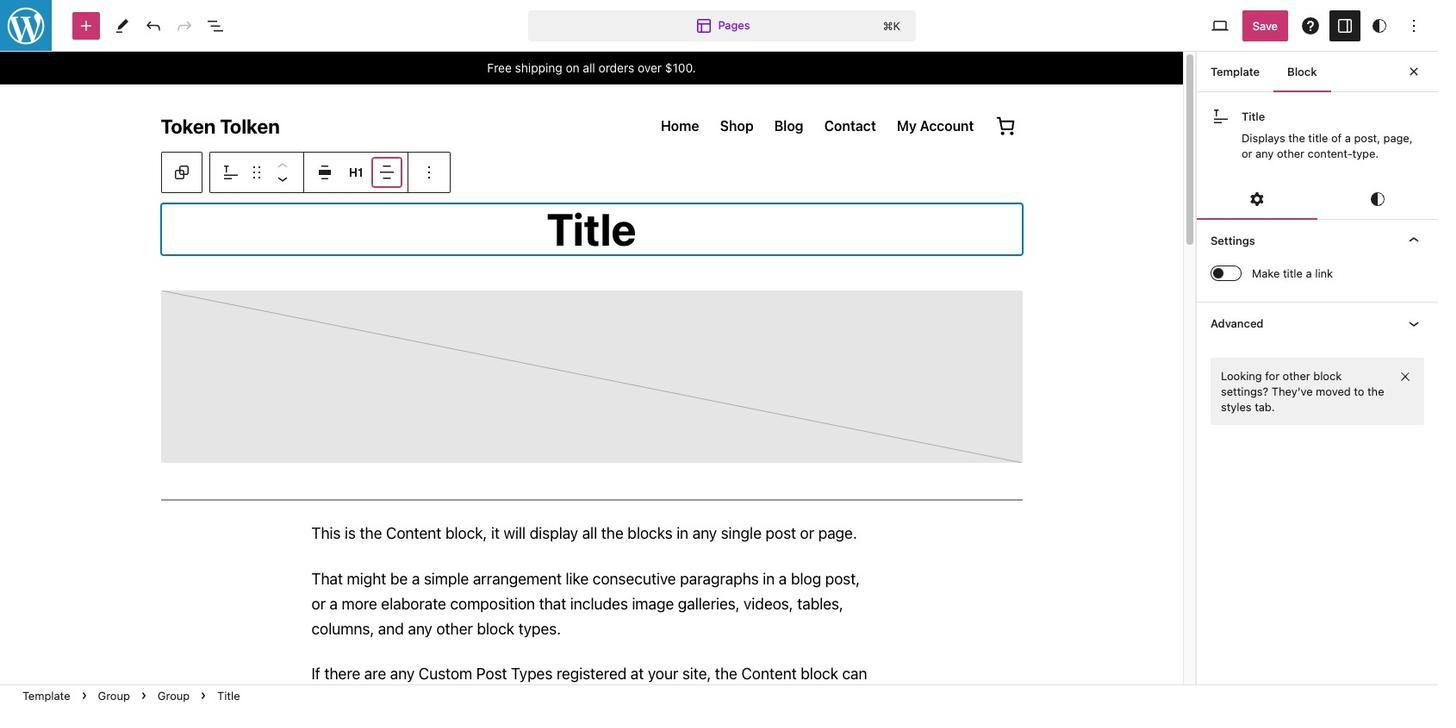 Task type: describe. For each thing, give the bounding box(es) containing it.
tab panel containing settings
[[1197, 219, 1439, 425]]

type.
[[1353, 147, 1380, 161]]

looking
[[1222, 369, 1263, 382]]

align text image
[[377, 162, 397, 183]]

the inside the title displays the title of a post, page, or any other content-type.
[[1289, 131, 1306, 145]]

title displays the title of a post, page, or any other content-type.
[[1242, 109, 1413, 161]]

save
[[1253, 19, 1279, 32]]

displays
[[1242, 131, 1286, 145]]

other inside the title displays the title of a post, page, or any other content-type.
[[1278, 147, 1305, 161]]

toggle block inserter image
[[76, 15, 97, 36]]

for
[[1266, 369, 1280, 382]]

redo image
[[174, 15, 195, 36]]

moved
[[1317, 384, 1352, 398]]

the inside the looking for other block settings? they've moved to the styles tab.
[[1368, 384, 1385, 398]]

1 group from the left
[[98, 689, 130, 703]]

drag image
[[247, 162, 267, 183]]

1 vertical spatial styles image
[[1368, 189, 1389, 210]]

view image
[[1210, 15, 1231, 36]]

⌘k
[[883, 19, 901, 32]]

2 group from the left
[[158, 689, 190, 703]]

link
[[1316, 267, 1334, 281]]

0 vertical spatial styles image
[[1370, 15, 1391, 36]]

content-
[[1308, 147, 1353, 161]]

title for title displays the title of a post, page, or any other content-type.
[[1242, 109, 1266, 123]]

align image
[[315, 162, 335, 183]]

title for title
[[217, 689, 240, 703]]

0 horizontal spatial template button
[[16, 685, 77, 706]]

save button
[[1243, 10, 1289, 41]]

a inside the title displays the title of a post, page, or any other content-type.
[[1346, 131, 1352, 145]]

make
[[1253, 267, 1281, 281]]

0 horizontal spatial title
[[1284, 267, 1304, 281]]

block
[[1288, 65, 1318, 78]]

undo image
[[143, 15, 164, 36]]

other inside the looking for other block settings? they've moved to the styles tab.
[[1283, 369, 1311, 382]]

1 horizontal spatial settings image
[[1335, 15, 1356, 36]]

list view image
[[205, 15, 226, 36]]

of
[[1332, 131, 1343, 145]]

move up image
[[272, 156, 293, 177]]

to
[[1355, 384, 1365, 398]]



Task type: locate. For each thing, give the bounding box(es) containing it.
options image up close settings icon
[[1404, 15, 1425, 36]]

title left of
[[1309, 131, 1329, 145]]

0 horizontal spatial template
[[22, 689, 70, 703]]

page,
[[1384, 131, 1413, 145]]

1 vertical spatial title
[[1284, 267, 1304, 281]]

1 horizontal spatial template button
[[1197, 51, 1274, 92]]

tab list
[[1197, 179, 1439, 220]]

site icon image
[[0, 0, 53, 53]]

advanced
[[1211, 316, 1264, 330]]

the
[[1289, 131, 1306, 145], [1368, 384, 1385, 398]]

1 horizontal spatial group button
[[151, 685, 197, 706]]

styles
[[1222, 400, 1252, 414]]

settings?
[[1222, 384, 1269, 398]]

template
[[1211, 65, 1261, 78], [22, 689, 70, 703]]

options image for the change level icon
[[419, 162, 440, 183]]

settings button
[[1197, 220, 1439, 262]]

tab.
[[1255, 400, 1275, 414]]

0 horizontal spatial title
[[217, 689, 240, 703]]

0 horizontal spatial a
[[1307, 267, 1313, 281]]

1 horizontal spatial the
[[1368, 384, 1385, 398]]

0 vertical spatial a
[[1346, 131, 1352, 145]]

settings image down any
[[1247, 189, 1268, 210]]

tools image
[[112, 15, 133, 36]]

other up the they've
[[1283, 369, 1311, 382]]

a inside tab panel
[[1307, 267, 1313, 281]]

post,
[[1355, 131, 1381, 145]]

styles image down 'type.'
[[1368, 189, 1389, 210]]

group button
[[91, 685, 137, 706], [151, 685, 197, 706]]

1 horizontal spatial group
[[158, 689, 190, 703]]

the right to
[[1368, 384, 1385, 398]]

title inside the title displays the title of a post, page, or any other content-type.
[[1242, 109, 1266, 123]]

0 vertical spatial title
[[1309, 131, 1329, 145]]

close settings image
[[1404, 61, 1425, 82]]

title inside block breadcrumb 'list'
[[217, 689, 240, 703]]

0 horizontal spatial the
[[1289, 131, 1306, 145]]

title
[[1309, 131, 1329, 145], [1284, 267, 1304, 281]]

settings image
[[1335, 15, 1356, 36], [1247, 189, 1268, 210]]

help image
[[1301, 15, 1322, 36]]

0 vertical spatial template
[[1211, 65, 1261, 78]]

settings
[[1211, 234, 1256, 248]]

0 vertical spatial settings image
[[1335, 15, 1356, 36]]

a left the link
[[1307, 267, 1313, 281]]

1 horizontal spatial title
[[1242, 109, 1266, 123]]

block breadcrumb list
[[0, 685, 263, 706]]

or
[[1242, 147, 1253, 161]]

options image right align text image
[[419, 162, 440, 183]]

1 vertical spatial template
[[22, 689, 70, 703]]

styles image right help "icon"
[[1370, 15, 1391, 36]]

the right displays
[[1289, 131, 1306, 145]]

0 vertical spatial title
[[1242, 109, 1266, 123]]

a right of
[[1346, 131, 1352, 145]]

0 horizontal spatial group
[[98, 689, 130, 703]]

1 vertical spatial settings image
[[1247, 189, 1268, 210]]

any
[[1256, 147, 1275, 161]]

1 vertical spatial the
[[1368, 384, 1385, 398]]

1 horizontal spatial options image
[[1404, 15, 1425, 36]]

1 vertical spatial a
[[1307, 267, 1313, 281]]

title inside the title displays the title of a post, page, or any other content-type.
[[1309, 131, 1329, 145]]

make title a link
[[1253, 267, 1334, 281]]

2 group button from the left
[[151, 685, 197, 706]]

looking for other block settings? they've moved to the styles tab.
[[1222, 369, 1385, 414]]

1 group button from the left
[[91, 685, 137, 706]]

1 vertical spatial template button
[[16, 685, 77, 706]]

block
[[1314, 369, 1343, 382]]

pages
[[719, 18, 750, 32]]

tab panel
[[1197, 219, 1439, 425]]

0 horizontal spatial group button
[[91, 685, 137, 706]]

template button
[[1197, 51, 1274, 92], [16, 685, 77, 706]]

options image
[[1404, 15, 1425, 36], [419, 162, 440, 183]]

block button
[[1274, 51, 1332, 92]]

advanced button
[[1197, 302, 1439, 344]]

1 horizontal spatial a
[[1346, 131, 1352, 145]]

1 horizontal spatial template
[[1211, 65, 1261, 78]]

options image for settings icon to the right
[[1404, 15, 1425, 36]]

0 vertical spatial the
[[1289, 131, 1306, 145]]

other right any
[[1278, 147, 1305, 161]]

dismiss hint image
[[1399, 369, 1413, 383]]

move down image
[[272, 168, 293, 189]]

settings image right help "icon"
[[1335, 15, 1356, 36]]

template inside block breadcrumb 'list'
[[22, 689, 70, 703]]

0 vertical spatial template button
[[1197, 51, 1274, 92]]

title
[[1242, 109, 1266, 123], [217, 689, 240, 703]]

group
[[98, 689, 130, 703], [158, 689, 190, 703]]

0 horizontal spatial options image
[[419, 162, 440, 183]]

a
[[1346, 131, 1352, 145], [1307, 267, 1313, 281]]

0 horizontal spatial settings image
[[1247, 189, 1268, 210]]

1 vertical spatial other
[[1283, 369, 1311, 382]]

they've
[[1272, 384, 1313, 398]]

1 vertical spatial title
[[217, 689, 240, 703]]

styles image
[[1370, 15, 1391, 36], [1368, 189, 1389, 210]]

1 vertical spatial options image
[[419, 162, 440, 183]]

1 horizontal spatial title
[[1309, 131, 1329, 145]]

change level image
[[346, 162, 366, 183]]

0 vertical spatial options image
[[1404, 15, 1425, 36]]

editor top bar region
[[0, 0, 1439, 52]]

0 vertical spatial other
[[1278, 147, 1305, 161]]

title right make
[[1284, 267, 1304, 281]]

other
[[1278, 147, 1305, 161], [1283, 369, 1311, 382]]



Task type: vqa. For each thing, say whether or not it's contained in the screenshot.
'Pages' at the top of page
yes



